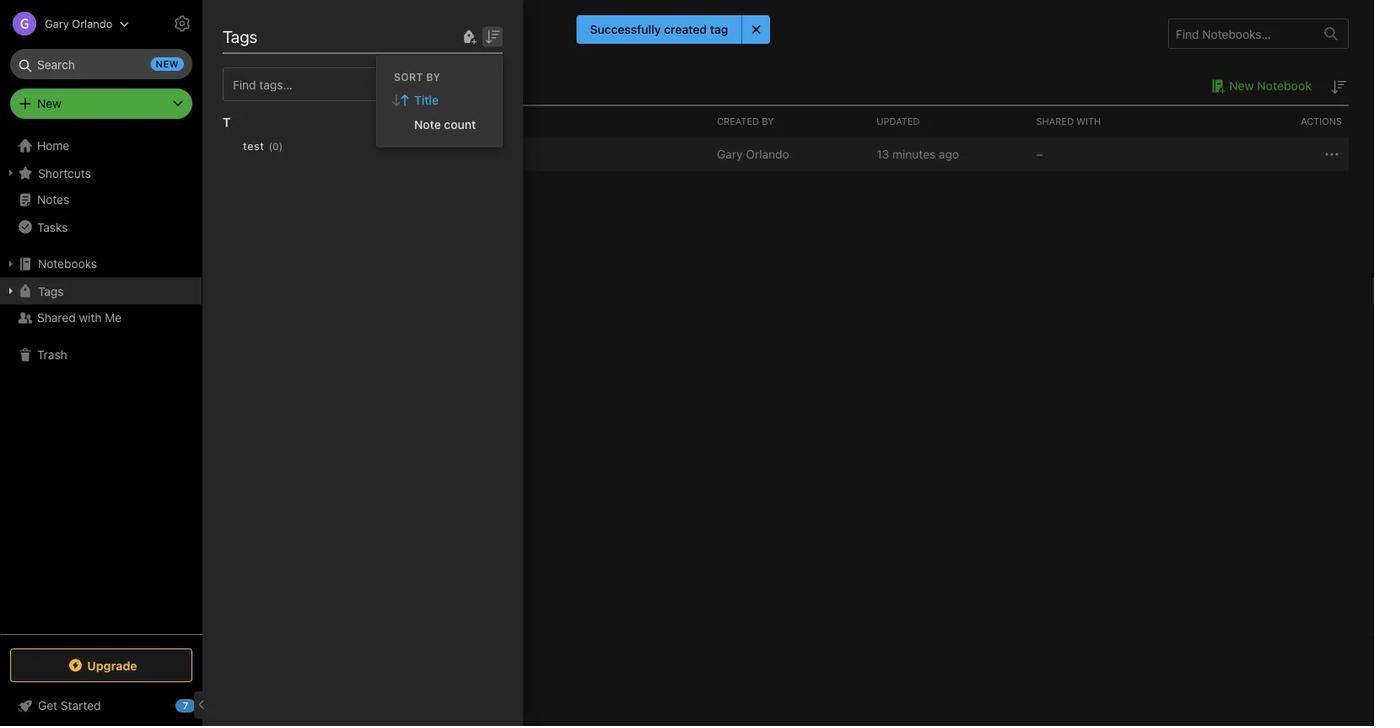 Task type: locate. For each thing, give the bounding box(es) containing it.
gary orlando
[[45, 17, 113, 30], [717, 147, 790, 161]]

1 vertical spatial notebooks
[[38, 257, 97, 271]]

1 vertical spatial notebook
[[306, 147, 360, 161]]

1 vertical spatial tags
[[38, 284, 64, 298]]

tags
[[223, 26, 258, 46], [38, 284, 64, 298]]

1 vertical spatial orlando
[[746, 147, 790, 161]]

created
[[717, 116, 759, 127]]

0 vertical spatial notebook
[[1258, 79, 1312, 93]]

0 horizontal spatial new
[[37, 97, 61, 111]]

title
[[414, 93, 439, 107]]

row group containing gary orlando
[[228, 138, 1349, 171]]

row group inside notebooks element
[[228, 138, 1349, 171]]

tags inside tags button
[[38, 284, 64, 298]]

notebooks inside tree
[[38, 257, 97, 271]]

0 horizontal spatial tags
[[38, 284, 64, 298]]

create new tag image
[[459, 27, 479, 47]]

sort by
[[394, 71, 441, 83]]

tags button
[[0, 278, 202, 305]]

tags up 1 notebook
[[223, 26, 258, 46]]

title link
[[377, 88, 502, 112]]

1 horizontal spatial tags
[[223, 26, 258, 46]]

)
[[279, 140, 283, 152], [374, 147, 378, 161]]

tree
[[0, 132, 203, 634]]

gary up the search text box
[[45, 17, 69, 30]]

new notebook button
[[1206, 76, 1312, 96]]

7
[[183, 701, 188, 712]]

0 vertical spatial 1
[[228, 78, 234, 93]]

orlando inside the first notebook row
[[746, 147, 790, 161]]

0 vertical spatial tags
[[223, 26, 258, 46]]

gary inside the first notebook row
[[717, 147, 743, 161]]

gary orlando down the created by on the top
[[717, 147, 790, 161]]

(
[[269, 140, 273, 152]]

sort options image
[[483, 27, 503, 47]]

shared with
[[1037, 116, 1101, 127]]

updated button
[[870, 106, 1030, 137]]

1 vertical spatial 1
[[368, 147, 374, 161]]

1 horizontal spatial gary orlando
[[717, 147, 790, 161]]

0 horizontal spatial )
[[279, 140, 283, 152]]

1 horizontal spatial notebooks
[[228, 24, 308, 43]]

0 horizontal spatial notebook
[[306, 147, 360, 161]]

Find tags… text field
[[224, 73, 483, 96]]

home link
[[0, 132, 203, 159]]

1 right first notebook
[[368, 147, 374, 161]]

notebook inside the first notebook row
[[306, 147, 360, 161]]

1 vertical spatial gary orlando
[[717, 147, 790, 161]]

0 horizontal spatial gary orlando
[[45, 17, 113, 30]]

notebook up actions button at top right
[[1258, 79, 1312, 93]]

0 vertical spatial new
[[1230, 79, 1254, 93]]

) inside the first notebook row
[[374, 147, 378, 161]]

me
[[105, 311, 122, 325]]

Search text field
[[22, 49, 181, 79]]

new inside "popup button"
[[37, 97, 61, 111]]

successfully created tag
[[590, 22, 728, 36]]

notebooks
[[228, 24, 308, 43], [38, 257, 97, 271]]

0 horizontal spatial 1
[[228, 78, 234, 93]]

ago
[[939, 147, 959, 161]]

gary inside field
[[45, 17, 69, 30]]

title button
[[228, 106, 710, 137]]

1 horizontal spatial new
[[1230, 79, 1254, 93]]

started
[[61, 699, 101, 713]]

new
[[1230, 79, 1254, 93], [37, 97, 61, 111]]

1 horizontal spatial )
[[374, 147, 378, 161]]

gary orlando up the search text box
[[45, 17, 113, 30]]

new inside button
[[1230, 79, 1254, 93]]

tags up shared
[[38, 284, 64, 298]]

Help and Learning task checklist field
[[0, 693, 203, 720]]

1 horizontal spatial 1
[[368, 147, 374, 161]]

tasks
[[37, 220, 68, 234]]

new up actions button at top right
[[1230, 79, 1254, 93]]

notebooks up notebook
[[228, 24, 308, 43]]

shortcuts button
[[0, 159, 202, 186]]

1 vertical spatial gary
[[717, 147, 743, 161]]

notebooks down tasks
[[38, 257, 97, 271]]

trash
[[37, 348, 67, 362]]

1 horizontal spatial orlando
[[746, 147, 790, 161]]

gary down created
[[717, 147, 743, 161]]

notebook inside new notebook button
[[1258, 79, 1312, 93]]

actions button
[[1190, 106, 1349, 137]]

gary
[[45, 17, 69, 30], [717, 147, 743, 161]]

orlando up the search text box
[[72, 17, 113, 30]]

1 horizontal spatial notebook
[[1258, 79, 1312, 93]]

upgrade
[[87, 659, 137, 673]]

new for new
[[37, 97, 61, 111]]

1
[[228, 78, 234, 93], [368, 147, 374, 161]]

settings image
[[172, 14, 192, 34]]

Account field
[[0, 7, 129, 41]]

orlando inside field
[[72, 17, 113, 30]]

dropdown list menu
[[377, 88, 502, 136]]

1 notebook
[[228, 78, 293, 93]]

0 vertical spatial gary
[[45, 17, 69, 30]]

new
[[156, 59, 179, 70]]

1 vertical spatial new
[[37, 97, 61, 111]]

0 horizontal spatial notebooks
[[38, 257, 97, 271]]

test ( 0 )
[[243, 140, 283, 152]]

1 left notebook
[[228, 78, 234, 93]]

minutes
[[893, 147, 936, 161]]

) right first notebook
[[374, 147, 378, 161]]

0
[[273, 140, 279, 152]]

updated
[[877, 116, 920, 127]]

shortcuts
[[38, 166, 91, 180]]

1 inside the first notebook row
[[368, 147, 374, 161]]

notebook left 1 )
[[306, 147, 360, 161]]

0 horizontal spatial gary
[[45, 17, 69, 30]]

shared with me
[[37, 311, 122, 325]]

new up home
[[37, 97, 61, 111]]

orlando down by
[[746, 147, 790, 161]]

created
[[664, 22, 707, 36]]

0 vertical spatial orlando
[[72, 17, 113, 30]]

new search field
[[22, 49, 184, 79]]

row group
[[228, 138, 1349, 171]]

1 horizontal spatial gary
[[717, 147, 743, 161]]

orlando
[[72, 17, 113, 30], [746, 147, 790, 161]]

0 vertical spatial gary orlando
[[45, 17, 113, 30]]

0 horizontal spatial orlando
[[72, 17, 113, 30]]

new button
[[10, 89, 192, 119]]

0 vertical spatial notebooks
[[228, 24, 308, 43]]

notebook
[[1258, 79, 1312, 93], [306, 147, 360, 161]]

) right ( on the top left of the page
[[279, 140, 283, 152]]



Task type: vqa. For each thing, say whether or not it's contained in the screenshot.
topmost More actions image
no



Task type: describe. For each thing, give the bounding box(es) containing it.
shared
[[37, 311, 76, 325]]

created by button
[[710, 106, 870, 137]]

notes link
[[0, 186, 202, 213]]

with
[[79, 311, 102, 325]]

get started
[[38, 699, 101, 713]]

trash link
[[0, 342, 202, 369]]

13 minutes ago
[[877, 147, 959, 161]]

first notebook row
[[228, 138, 1349, 171]]

note
[[414, 117, 441, 131]]

Sort field
[[483, 26, 503, 47]]

1 for 1 )
[[368, 147, 374, 161]]

actions
[[1301, 116, 1343, 127]]

click to collapse image
[[196, 695, 209, 716]]

shared with button
[[1030, 106, 1190, 137]]

13
[[877, 147, 890, 161]]

first notebook
[[279, 147, 360, 161]]

by
[[426, 71, 441, 83]]

tasks button
[[0, 213, 202, 240]]

1 )
[[368, 147, 378, 161]]

t row group
[[223, 101, 516, 182]]

shared
[[1037, 116, 1074, 127]]

created by
[[717, 116, 774, 127]]

upgrade button
[[10, 649, 192, 683]]

expand notebooks image
[[4, 257, 18, 271]]

with
[[1077, 116, 1101, 127]]

home
[[37, 139, 69, 153]]

by
[[762, 116, 774, 127]]

notebooks link
[[0, 251, 202, 278]]

–
[[1037, 147, 1043, 161]]

get
[[38, 699, 57, 713]]

title
[[235, 116, 260, 127]]

test
[[243, 140, 265, 152]]

1 for 1 notebook
[[228, 78, 234, 93]]

notes
[[37, 193, 69, 207]]

Find Notebooks… text field
[[1170, 20, 1315, 47]]

new for new notebook
[[1230, 79, 1254, 93]]

note count
[[414, 117, 476, 131]]

notebooks element
[[203, 0, 1375, 727]]

tag
[[710, 22, 728, 36]]

gary orlando inside the first notebook row
[[717, 147, 790, 161]]

successfully
[[590, 22, 661, 36]]

note count link
[[377, 112, 502, 136]]

sort
[[394, 71, 423, 83]]

notebook for new notebook
[[1258, 79, 1312, 93]]

expand tags image
[[4, 284, 18, 298]]

notebook
[[237, 78, 293, 93]]

tree containing home
[[0, 132, 203, 634]]

shared with me link
[[0, 305, 202, 332]]

t
[[223, 115, 231, 130]]

first
[[279, 147, 303, 161]]

gary orlando inside field
[[45, 17, 113, 30]]

count
[[444, 117, 476, 131]]

) inside test ( 0 )
[[279, 140, 283, 152]]

notebook for first notebook
[[306, 147, 360, 161]]

new notebook
[[1230, 79, 1312, 93]]



